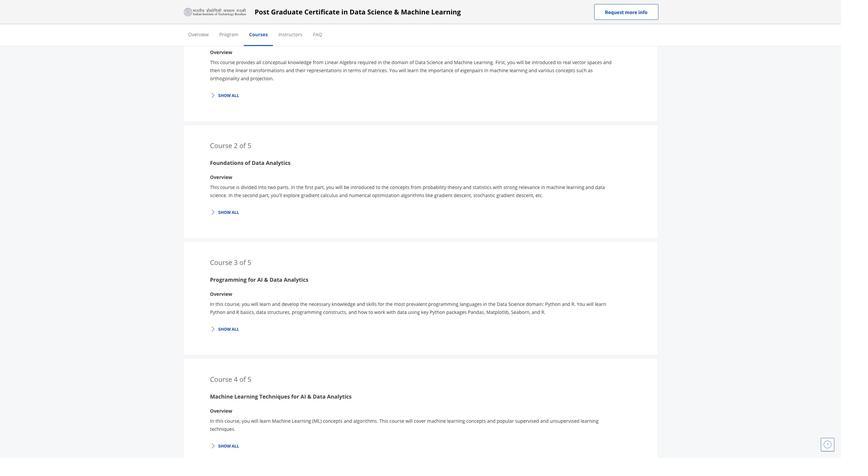 Task type: describe. For each thing, give the bounding box(es) containing it.
science inside this course provides all conceptual knowledge from linear algebra required in the domain of data science and machine learning. first, you will be introduced to real vector spaces and then to the linear transformations and their representations in terms of matrices. you will learn the importance of eigenpairs in machine learning and various concepts such as orthogonality and projection.
[[427, 59, 444, 66]]

first
[[305, 184, 314, 191]]

parts.
[[277, 184, 290, 191]]

this for course 3 of 5
[[216, 301, 224, 307]]

1 vertical spatial r.
[[542, 309, 546, 316]]

required
[[358, 59, 377, 66]]

5 for course 4 of 5
[[248, 375, 252, 384]]

r
[[237, 309, 239, 316]]

work
[[375, 309, 386, 316]]

1 horizontal spatial ai
[[301, 393, 306, 401]]

program
[[220, 31, 239, 38]]

like
[[426, 192, 433, 199]]

more
[[626, 9, 638, 15]]

course for course 4 of 5
[[210, 375, 232, 384]]

linear
[[236, 67, 248, 74]]

you'll
[[271, 192, 282, 199]]

science.
[[210, 192, 228, 199]]

cover
[[414, 418, 426, 424]]

relevance
[[519, 184, 540, 191]]

post graduate certificate in data science & machine learning
[[255, 7, 461, 16]]

transformations
[[249, 67, 285, 74]]

1
[[234, 16, 238, 25]]

domain
[[392, 59, 409, 66]]

to inside in this course, you will learn and develop the necessary knowledge and skills for the most prevalent programming languages in the data science domain: python and r. you will learn python and r basics, data structures, programming constructs, and how to work with data using key python packages pandas, matplotlib, seaborn, and r.
[[369, 309, 373, 316]]

explore
[[284, 192, 300, 199]]

is
[[236, 184, 240, 191]]

show for 1
[[218, 92, 231, 98]]

concepts inside this course provides all conceptual knowledge from linear algebra required in the domain of data science and machine learning. first, you will be introduced to real vector spaces and then to the linear transformations and their representations in terms of matrices. you will learn the importance of eigenpairs in machine learning and various concepts such as orthogonality and projection.
[[556, 67, 576, 74]]

machine inside this course is divided into two parts. in the first part, you will be introduced to the concepts from probability theory and statistics with strong relevance in machine learning and data science. in the second part, you'll explore gradient calculus and numerical optimization algorithms like gradient descent, stochastic gradient descent, etc.
[[547, 184, 566, 191]]

probability
[[423, 184, 447, 191]]

the up 'optimization'
[[382, 184, 389, 191]]

2 gradient from the left
[[435, 192, 453, 199]]

1 gradient from the left
[[301, 192, 320, 199]]

importance
[[429, 67, 454, 74]]

representations
[[307, 67, 342, 74]]

projection.
[[251, 75, 274, 82]]

certificate
[[305, 7, 340, 16]]

the up the orthogonality
[[227, 67, 234, 74]]

the left first
[[297, 184, 304, 191]]

graduate
[[271, 7, 303, 16]]

seaborn,
[[512, 309, 531, 316]]

course for 1
[[220, 59, 235, 66]]

you inside this course provides all conceptual knowledge from linear algebra required in the domain of data science and machine learning. first, you will be introduced to real vector spaces and then to the linear transformations and their representations in terms of matrices. you will learn the importance of eigenpairs in machine learning and various concepts such as orthogonality and projection.
[[390, 67, 398, 74]]

linear inside this course provides all conceptual knowledge from linear algebra required in the domain of data science and machine learning. first, you will be introduced to real vector spaces and then to the linear transformations and their representations in terms of matrices. you will learn the importance of eigenpairs in machine learning and various concepts such as orthogonality and projection.
[[325, 59, 339, 66]]

faq link
[[313, 31, 322, 38]]

in up matrices.
[[378, 59, 382, 66]]

1 horizontal spatial data
[[397, 309, 407, 316]]

of right 2 at the left top of the page
[[240, 141, 246, 150]]

show all button for 2
[[208, 206, 242, 218]]

the down the is
[[234, 192, 241, 199]]

0 horizontal spatial algebra
[[229, 34, 249, 42]]

theory
[[448, 184, 462, 191]]

2 vertical spatial &
[[308, 393, 312, 401]]

second
[[243, 192, 258, 199]]

course 2 of 5
[[210, 141, 252, 150]]

programming
[[210, 276, 247, 284]]

5 for course 1 of 5
[[248, 16, 252, 25]]

of left eigenpairs
[[455, 67, 459, 74]]

programming for ai & data analytics
[[210, 276, 309, 284]]

concepts right the (ml)
[[323, 418, 343, 424]]

supervised
[[516, 418, 540, 424]]

in inside "in this course, you will learn machine learning (ml) concepts and algorithms. this course will cover machine learning concepts and popular supervised and unsupervised learning techniques."
[[210, 418, 214, 424]]

then
[[210, 67, 220, 74]]

course for course 3 of 5
[[210, 258, 232, 267]]

introduced inside this course is divided into two parts. in the first part, you will be introduced to the concepts from probability theory and statistics with strong relevance in machine learning and data science. in the second part, you'll explore gradient calculus and numerical optimization algorithms like gradient descent, stochastic gradient descent, etc.
[[351, 184, 375, 191]]

course 4 of 5
[[210, 375, 252, 384]]

you inside "in this course, you will learn machine learning (ml) concepts and algorithms. this course will cover machine learning concepts and popular supervised and unsupervised learning techniques."
[[242, 418, 250, 424]]

learning inside "in this course, you will learn machine learning (ml) concepts and algorithms. this course will cover machine learning concepts and popular supervised and unsupervised learning techniques."
[[292, 418, 311, 424]]

pandas,
[[468, 309, 486, 316]]

basics,
[[241, 309, 255, 316]]

of right 4
[[240, 375, 246, 384]]

course, for 3
[[225, 301, 241, 307]]

learning.
[[474, 59, 495, 66]]

faq
[[313, 31, 322, 38]]

develop
[[282, 301, 299, 307]]

as
[[588, 67, 593, 74]]

learn inside "in this course, you will learn machine learning (ml) concepts and algorithms. this course will cover machine learning concepts and popular supervised and unsupervised learning techniques."
[[260, 418, 271, 424]]

divided
[[241, 184, 257, 191]]

techniques
[[260, 393, 290, 401]]

be inside this course provides all conceptual knowledge from linear algebra required in the domain of data science and machine learning. first, you will be introduced to real vector spaces and then to the linear transformations and their representations in terms of matrices. you will learn the importance of eigenpairs in machine learning and various concepts such as orthogonality and projection.
[[525, 59, 531, 66]]

program link
[[220, 31, 239, 38]]

to inside this course is divided into two parts. in the first part, you will be introduced to the concepts from probability theory and statistics with strong relevance in machine learning and data science. in the second part, you'll explore gradient calculus and numerical optimization algorithms like gradient descent, stochastic gradient descent, etc.
[[376, 184, 381, 191]]

machine up certificate menu element
[[401, 7, 430, 16]]

all for 1
[[232, 92, 239, 98]]

orthogonality
[[210, 75, 240, 82]]

you inside this course is divided into two parts. in the first part, you will be introduced to the concepts from probability theory and statistics with strong relevance in machine learning and data science. in the second part, you'll explore gradient calculus and numerical optimization algorithms like gradient descent, stochastic gradient descent, etc.
[[326, 184, 334, 191]]

matplotlib,
[[487, 309, 510, 316]]

(ml)
[[313, 418, 322, 424]]

techniques.
[[210, 426, 236, 433]]

of right "domain"
[[410, 59, 414, 66]]

unsupervised
[[550, 418, 580, 424]]

statistics
[[473, 184, 492, 191]]

basics
[[251, 34, 267, 42]]

1 horizontal spatial part,
[[315, 184, 325, 191]]

3 gradient from the left
[[497, 192, 515, 199]]

constructs,
[[324, 309, 347, 316]]

optimization
[[372, 192, 400, 199]]

4
[[234, 375, 238, 384]]

to left real
[[557, 59, 562, 66]]

the left most
[[386, 301, 393, 307]]

linear algebra basics
[[210, 34, 267, 42]]

0 horizontal spatial part,
[[260, 192, 270, 199]]

calculus
[[321, 192, 338, 199]]

course for course 2 of 5
[[210, 141, 232, 150]]

structures,
[[267, 309, 291, 316]]

instructors link
[[279, 31, 303, 38]]

the right develop
[[300, 301, 308, 307]]

this for course 1 of 5
[[210, 59, 219, 66]]

this course is divided into two parts. in the first part, you will be introduced to the concepts from probability theory and statistics with strong relevance in machine learning and data science. in the second part, you'll explore gradient calculus and numerical optimization algorithms like gradient descent, stochastic gradient descent, etc.
[[210, 184, 605, 199]]

certificate menu element
[[183, 24, 659, 46]]

concepts inside this course is divided into two parts. in the first part, you will be introduced to the concepts from probability theory and statistics with strong relevance in machine learning and data science. in the second part, you'll explore gradient calculus and numerical optimization algorithms like gradient descent, stochastic gradient descent, etc.
[[390, 184, 410, 191]]

overview for course 4 of 5
[[210, 408, 232, 414]]

3
[[234, 258, 238, 267]]

data inside this course provides all conceptual knowledge from linear algebra required in the domain of data science and machine learning. first, you will be introduced to real vector spaces and then to the linear transformations and their representations in terms of matrices. you will learn the importance of eigenpairs in machine learning and various concepts such as orthogonality and projection.
[[416, 59, 426, 66]]

this course provides all conceptual knowledge from linear algebra required in the domain of data science and machine learning. first, you will be introduced to real vector spaces and then to the linear transformations and their representations in terms of matrices. you will learn the importance of eigenpairs in machine learning and various concepts such as orthogonality and projection.
[[210, 59, 612, 82]]

learning inside this course is divided into two parts. in the first part, you will be introduced to the concepts from probability theory and statistics with strong relevance in machine learning and data science. in the second part, you'll explore gradient calculus and numerical optimization algorithms like gradient descent, stochastic gradient descent, etc.
[[567, 184, 585, 191]]

0 vertical spatial science
[[368, 7, 393, 16]]

science inside in this course, you will learn and develop the necessary knowledge and skills for the most prevalent programming languages in the data science domain: python and r. you will learn python and r basics, data structures, programming constructs, and how to work with data using key python packages pandas, matplotlib, seaborn, and r.
[[509, 301, 525, 307]]

numerical
[[349, 192, 371, 199]]

all
[[257, 59, 262, 66]]

machine down course 4 of 5
[[210, 393, 233, 401]]

indian institute of technology, roorkee image
[[183, 7, 247, 17]]

0 vertical spatial analytics
[[266, 159, 291, 167]]

machine learning techniques for ai & data analytics
[[210, 393, 352, 401]]

from inside this course is divided into two parts. in the first part, you will be introduced to the concepts from probability theory and statistics with strong relevance in machine learning and data science. in the second part, you'll explore gradient calculus and numerical optimization algorithms like gradient descent, stochastic gradient descent, etc.
[[411, 184, 422, 191]]

in down learning.
[[485, 67, 489, 74]]

packages
[[447, 309, 467, 316]]

course for 2
[[220, 184, 235, 191]]

this inside "in this course, you will learn machine learning (ml) concepts and algorithms. this course will cover machine learning concepts and popular supervised and unsupervised learning techniques."
[[380, 418, 389, 424]]

foundations of data analytics
[[210, 159, 291, 167]]

1 descent, from the left
[[454, 192, 473, 199]]

with inside this course is divided into two parts. in the first part, you will be introduced to the concepts from probability theory and statistics with strong relevance in machine learning and data science. in the second part, you'll explore gradient calculus and numerical optimization algorithms like gradient descent, stochastic gradient descent, etc.
[[493, 184, 503, 191]]

machine inside "in this course, you will learn machine learning (ml) concepts and algorithms. this course will cover machine learning concepts and popular supervised and unsupervised learning techniques."
[[272, 418, 291, 424]]

languages
[[460, 301, 482, 307]]

1 horizontal spatial r.
[[572, 301, 576, 307]]

you inside in this course, you will learn and develop the necessary knowledge and skills for the most prevalent programming languages in the data science domain: python and r. you will learn python and r basics, data structures, programming constructs, and how to work with data using key python packages pandas, matplotlib, seaborn, and r.
[[577, 301, 586, 307]]

0 vertical spatial linear
[[210, 34, 227, 42]]

how
[[358, 309, 368, 316]]

2
[[234, 141, 238, 150]]

provides
[[236, 59, 255, 66]]

request more info
[[605, 9, 648, 15]]

necessary
[[309, 301, 331, 307]]

instructors
[[279, 31, 303, 38]]

show for 4
[[218, 443, 231, 449]]

overview link
[[188, 31, 209, 38]]

skills
[[367, 301, 377, 307]]



Task type: vqa. For each thing, say whether or not it's contained in the screenshot.


Task type: locate. For each thing, give the bounding box(es) containing it.
1 horizontal spatial linear
[[325, 59, 339, 66]]

2 5 from the top
[[248, 141, 252, 150]]

1 vertical spatial programming
[[292, 309, 322, 316]]

3 show all button from the top
[[208, 323, 242, 335]]

in inside in this course, you will learn and develop the necessary knowledge and skills for the most prevalent programming languages in the data science domain: python and r. you will learn python and r basics, data structures, programming constructs, and how to work with data using key python packages pandas, matplotlib, seaborn, and r.
[[484, 301, 488, 307]]

course, up r
[[225, 301, 241, 307]]

algorithms.
[[354, 418, 378, 424]]

various
[[539, 67, 555, 74]]

data inside in this course, you will learn and develop the necessary knowledge and skills for the most prevalent programming languages in the data science domain: python and r. you will learn python and r basics, data structures, programming constructs, and how to work with data using key python packages pandas, matplotlib, seaborn, and r.
[[497, 301, 508, 307]]

4 show all button from the top
[[208, 440, 242, 452]]

ai right programming
[[257, 276, 263, 284]]

terms
[[349, 67, 361, 74]]

2 show all button from the top
[[208, 206, 242, 218]]

course, inside "in this course, you will learn machine learning (ml) concepts and algorithms. this course will cover machine learning concepts and popular supervised and unsupervised learning techniques."
[[225, 418, 241, 424]]

introduced inside this course provides all conceptual knowledge from linear algebra required in the domain of data science and machine learning. first, you will be introduced to real vector spaces and then to the linear transformations and their representations in terms of matrices. you will learn the importance of eigenpairs in machine learning and various concepts such as orthogonality and projection.
[[532, 59, 556, 66]]

part,
[[315, 184, 325, 191], [260, 192, 270, 199]]

overview down the indian institute of technology, roorkee 'image'
[[188, 31, 209, 38]]

machine inside "in this course, you will learn machine learning (ml) concepts and algorithms. this course will cover machine learning concepts and popular supervised and unsupervised learning techniques."
[[428, 418, 446, 424]]

show for 2
[[218, 209, 231, 215]]

0 vertical spatial part,
[[315, 184, 325, 191]]

the left importance
[[420, 67, 427, 74]]

request
[[605, 9, 624, 15]]

course 3 of 5
[[210, 258, 252, 267]]

2 vertical spatial science
[[509, 301, 525, 307]]

1 vertical spatial learning
[[235, 393, 258, 401]]

learning
[[510, 67, 528, 74], [567, 184, 585, 191], [448, 418, 465, 424], [581, 418, 599, 424]]

2 horizontal spatial machine
[[547, 184, 566, 191]]

be right first, at the right of the page
[[525, 59, 531, 66]]

1 horizontal spatial programming
[[429, 301, 459, 307]]

course, up techniques.
[[225, 418, 241, 424]]

concepts left 'popular'
[[467, 418, 486, 424]]

3 show from the top
[[218, 326, 231, 332]]

descent, down relevance
[[516, 192, 535, 199]]

2 show all from the top
[[218, 209, 239, 215]]

course, for 4
[[225, 418, 241, 424]]

part, right first
[[315, 184, 325, 191]]

with inside in this course, you will learn and develop the necessary knowledge and skills for the most prevalent programming languages in the data science domain: python and r. you will learn python and r basics, data structures, programming constructs, and how to work with data using key python packages pandas, matplotlib, seaborn, and r.
[[387, 309, 396, 316]]

this up then
[[210, 59, 219, 66]]

course up the orthogonality
[[220, 59, 235, 66]]

2 horizontal spatial learning
[[432, 7, 461, 16]]

for right programming
[[248, 276, 256, 284]]

introduced
[[532, 59, 556, 66], [351, 184, 375, 191]]

machine up eigenpairs
[[454, 59, 473, 66]]

1 horizontal spatial for
[[292, 393, 299, 401]]

1 vertical spatial analytics
[[284, 276, 309, 284]]

linear up representations
[[325, 59, 339, 66]]

3 5 from the top
[[248, 258, 252, 267]]

in right science.
[[229, 192, 233, 199]]

overview for course 2 of 5
[[210, 174, 232, 180]]

show all button
[[208, 89, 242, 101], [208, 206, 242, 218], [208, 323, 242, 335], [208, 440, 242, 452]]

info
[[639, 9, 648, 15]]

2 vertical spatial course
[[390, 418, 405, 424]]

&
[[394, 7, 399, 16], [264, 276, 268, 284], [308, 393, 312, 401]]

0 horizontal spatial science
[[368, 7, 393, 16]]

2 horizontal spatial gradient
[[497, 192, 515, 199]]

will inside this course is divided into two parts. in the first part, you will be introduced to the concepts from probability theory and statistics with strong relevance in machine learning and data science. in the second part, you'll explore gradient calculus and numerical optimization algorithms like gradient descent, stochastic gradient descent, etc.
[[336, 184, 343, 191]]

in up pandas,
[[484, 301, 488, 307]]

concepts down real
[[556, 67, 576, 74]]

this up techniques.
[[216, 418, 224, 424]]

2 horizontal spatial for
[[378, 301, 385, 307]]

5 for course 3 of 5
[[248, 258, 252, 267]]

1 horizontal spatial from
[[411, 184, 422, 191]]

1 vertical spatial knowledge
[[332, 301, 356, 307]]

most
[[394, 301, 405, 307]]

data
[[350, 7, 366, 16], [416, 59, 426, 66], [252, 159, 265, 167], [270, 276, 283, 284], [497, 301, 508, 307], [313, 393, 326, 401]]

in this course, you will learn machine learning (ml) concepts and algorithms. this course will cover machine learning concepts and popular supervised and unsupervised learning techniques.
[[210, 418, 599, 433]]

0 horizontal spatial gradient
[[301, 192, 320, 199]]

1 vertical spatial this
[[210, 184, 219, 191]]

1 show all button from the top
[[208, 89, 242, 101]]

in
[[291, 184, 295, 191], [229, 192, 233, 199], [210, 301, 214, 307], [210, 418, 214, 424]]

5 right 3
[[248, 258, 252, 267]]

ai right techniques
[[301, 393, 306, 401]]

knowledge up constructs,
[[332, 301, 356, 307]]

overview down programming
[[210, 291, 232, 297]]

to down "skills"
[[369, 309, 373, 316]]

machine down 'machine learning techniques for ai & data analytics'
[[272, 418, 291, 424]]

you inside in this course, you will learn and develop the necessary knowledge and skills for the most prevalent programming languages in the data science domain: python and r. you will learn python and r basics, data structures, programming constructs, and how to work with data using key python packages pandas, matplotlib, seaborn, and r.
[[242, 301, 250, 307]]

in
[[342, 7, 348, 16], [378, 59, 382, 66], [343, 67, 347, 74], [485, 67, 489, 74], [542, 184, 546, 191], [484, 301, 488, 307]]

0 horizontal spatial with
[[387, 309, 396, 316]]

1 horizontal spatial with
[[493, 184, 503, 191]]

of right foundations
[[245, 159, 251, 167]]

5 for course 2 of 5
[[248, 141, 252, 150]]

be inside this course is divided into two parts. in the first part, you will be introduced to the concepts from probability theory and statistics with strong relevance in machine learning and data science. in the second part, you'll explore gradient calculus and numerical optimization algorithms like gradient descent, stochastic gradient descent, etc.
[[344, 184, 350, 191]]

you inside this course provides all conceptual knowledge from linear algebra required in the domain of data science and machine learning. first, you will be introduced to real vector spaces and then to the linear transformations and their representations in terms of matrices. you will learn the importance of eigenpairs in machine learning and various concepts such as orthogonality and projection.
[[508, 59, 516, 66]]

python
[[546, 301, 561, 307], [210, 309, 226, 316], [430, 309, 446, 316]]

all
[[232, 92, 239, 98], [232, 209, 239, 215], [232, 326, 239, 332], [232, 443, 239, 449]]

3 course from the top
[[210, 258, 232, 267]]

0 horizontal spatial introduced
[[351, 184, 375, 191]]

2 horizontal spatial data
[[596, 184, 605, 191]]

1 vertical spatial this
[[216, 418, 224, 424]]

course left 4
[[210, 375, 232, 384]]

0 horizontal spatial for
[[248, 276, 256, 284]]

to up the orthogonality
[[222, 67, 226, 74]]

course inside "in this course, you will learn machine learning (ml) concepts and algorithms. this course will cover machine learning concepts and popular supervised and unsupervised learning techniques."
[[390, 418, 405, 424]]

request more info button
[[595, 4, 659, 20]]

0 horizontal spatial r.
[[542, 309, 546, 316]]

0 vertical spatial with
[[493, 184, 503, 191]]

linear right overview link
[[210, 34, 227, 42]]

5 right 2 at the left top of the page
[[248, 141, 252, 150]]

learn inside this course provides all conceptual knowledge from linear algebra required in the domain of data science and machine learning. first, you will be introduced to real vector spaces and then to the linear transformations and their representations in terms of matrices. you will learn the importance of eigenpairs in machine learning and various concepts such as orthogonality and projection.
[[408, 67, 419, 74]]

1 horizontal spatial algebra
[[340, 59, 357, 66]]

foundations
[[210, 159, 244, 167]]

show all
[[218, 92, 239, 98], [218, 209, 239, 215], [218, 326, 239, 332], [218, 443, 239, 449]]

1 horizontal spatial learning
[[292, 418, 311, 424]]

2 this from the top
[[216, 418, 224, 424]]

show
[[218, 92, 231, 98], [218, 209, 231, 215], [218, 326, 231, 332], [218, 443, 231, 449]]

overview up then
[[210, 49, 232, 55]]

this for course 4 of 5
[[216, 418, 224, 424]]

the up matplotlib,
[[489, 301, 496, 307]]

0 horizontal spatial be
[[344, 184, 350, 191]]

1 vertical spatial for
[[378, 301, 385, 307]]

0 vertical spatial this
[[210, 59, 219, 66]]

from inside this course provides all conceptual knowledge from linear algebra required in the domain of data science and machine learning. first, you will be introduced to real vector spaces and then to the linear transformations and their representations in terms of matrices. you will learn the importance of eigenpairs in machine learning and various concepts such as orthogonality and projection.
[[313, 59, 324, 66]]

2 horizontal spatial &
[[394, 7, 399, 16]]

course inside this course provides all conceptual knowledge from linear algebra required in the domain of data science and machine learning. first, you will be introduced to real vector spaces and then to the linear transformations and their representations in terms of matrices. you will learn the importance of eigenpairs in machine learning and various concepts such as orthogonality and projection.
[[220, 59, 235, 66]]

1 vertical spatial you
[[577, 301, 586, 307]]

algebra up terms
[[340, 59, 357, 66]]

this inside this course is divided into two parts. in the first part, you will be introduced to the concepts from probability theory and statistics with strong relevance in machine learning and data science. in the second part, you'll explore gradient calculus and numerical optimization algorithms like gradient descent, stochastic gradient descent, etc.
[[210, 184, 219, 191]]

show all button down science.
[[208, 206, 242, 218]]

1 horizontal spatial be
[[525, 59, 531, 66]]

show all down the orthogonality
[[218, 92, 239, 98]]

4 show all from the top
[[218, 443, 239, 449]]

knowledge up their
[[288, 59, 312, 66]]

machine inside this course provides all conceptual knowledge from linear algebra required in the domain of data science and machine learning. first, you will be introduced to real vector spaces and then to the linear transformations and their representations in terms of matrices. you will learn the importance of eigenpairs in machine learning and various concepts such as orthogonality and projection.
[[454, 59, 473, 66]]

1 vertical spatial course
[[220, 184, 235, 191]]

overview for course 3 of 5
[[210, 291, 232, 297]]

all for 2
[[232, 209, 239, 215]]

4 show from the top
[[218, 443, 231, 449]]

1 horizontal spatial knowledge
[[332, 301, 356, 307]]

0 horizontal spatial data
[[256, 309, 266, 316]]

domain:
[[526, 301, 544, 307]]

0 vertical spatial course
[[220, 59, 235, 66]]

algorithms
[[401, 192, 425, 199]]

show all down techniques.
[[218, 443, 239, 449]]

1 horizontal spatial descent,
[[516, 192, 535, 199]]

3 all from the top
[[232, 326, 239, 332]]

python left r
[[210, 309, 226, 316]]

0 vertical spatial you
[[390, 67, 398, 74]]

0 horizontal spatial learning
[[235, 393, 258, 401]]

1 course from the top
[[210, 16, 232, 25]]

this
[[216, 301, 224, 307], [216, 418, 224, 424]]

and
[[445, 59, 453, 66], [604, 59, 612, 66], [286, 67, 294, 74], [529, 67, 538, 74], [241, 75, 249, 82], [463, 184, 472, 191], [586, 184, 594, 191], [340, 192, 348, 199], [272, 301, 281, 307], [357, 301, 365, 307], [562, 301, 571, 307], [227, 309, 235, 316], [349, 309, 357, 316], [532, 309, 541, 316], [344, 418, 352, 424], [488, 418, 496, 424], [541, 418, 549, 424]]

1 horizontal spatial python
[[430, 309, 446, 316]]

show all button for 3
[[208, 323, 242, 335]]

0 horizontal spatial you
[[390, 67, 398, 74]]

overview up techniques.
[[210, 408, 232, 414]]

0 horizontal spatial programming
[[292, 309, 322, 316]]

in inside this course is divided into two parts. in the first part, you will be introduced to the concepts from probability theory and statistics with strong relevance in machine learning and data science. in the second part, you'll explore gradient calculus and numerical optimization algorithms like gradient descent, stochastic gradient descent, etc.
[[542, 184, 546, 191]]

overview for course 1 of 5
[[210, 49, 232, 55]]

popular
[[497, 418, 514, 424]]

1 vertical spatial science
[[427, 59, 444, 66]]

matrices.
[[368, 67, 388, 74]]

0 horizontal spatial machine
[[428, 418, 446, 424]]

post
[[255, 7, 270, 16]]

2 all from the top
[[232, 209, 239, 215]]

from up algorithms
[[411, 184, 422, 191]]

with left strong
[[493, 184, 503, 191]]

show all for 2
[[218, 209, 239, 215]]

programming up the packages
[[429, 301, 459, 307]]

course left the is
[[220, 184, 235, 191]]

4 5 from the top
[[248, 375, 252, 384]]

1 horizontal spatial &
[[308, 393, 312, 401]]

with
[[493, 184, 503, 191], [387, 309, 396, 316]]

gradient down first
[[301, 192, 320, 199]]

in up explore
[[291, 184, 295, 191]]

0 vertical spatial for
[[248, 276, 256, 284]]

show all button for 4
[[208, 440, 242, 452]]

1 vertical spatial machine
[[547, 184, 566, 191]]

algebra
[[229, 34, 249, 42], [340, 59, 357, 66]]

1 horizontal spatial you
[[577, 301, 586, 307]]

gradient down strong
[[497, 192, 515, 199]]

learn
[[408, 67, 419, 74], [260, 301, 271, 307], [595, 301, 607, 307], [260, 418, 271, 424]]

1 this from the top
[[216, 301, 224, 307]]

0 vertical spatial machine
[[490, 67, 509, 74]]

0 horizontal spatial linear
[[210, 34, 227, 42]]

2 course, from the top
[[225, 418, 241, 424]]

spaces
[[588, 59, 603, 66]]

0 horizontal spatial from
[[313, 59, 324, 66]]

2 vertical spatial for
[[292, 393, 299, 401]]

machine down first, at the right of the page
[[490, 67, 509, 74]]

vector
[[573, 59, 586, 66]]

1 course, from the top
[[225, 301, 241, 307]]

stochastic
[[474, 192, 496, 199]]

the up matrices.
[[383, 59, 391, 66]]

course,
[[225, 301, 241, 307], [225, 418, 241, 424]]

0 vertical spatial course,
[[225, 301, 241, 307]]

machine
[[401, 7, 430, 16], [454, 59, 473, 66], [210, 393, 233, 401], [272, 418, 291, 424]]

0 horizontal spatial descent,
[[454, 192, 473, 199]]

data inside this course is divided into two parts. in the first part, you will be introduced to the concepts from probability theory and statistics with strong relevance in machine learning and data science. in the second part, you'll explore gradient calculus and numerical optimization algorithms like gradient descent, stochastic gradient descent, etc.
[[596, 184, 605, 191]]

all for 3
[[232, 326, 239, 332]]

this
[[210, 59, 219, 66], [210, 184, 219, 191], [380, 418, 389, 424]]

machine right relevance
[[547, 184, 566, 191]]

3 show all from the top
[[218, 326, 239, 332]]

into
[[258, 184, 267, 191]]

learning
[[432, 7, 461, 16], [235, 393, 258, 401], [292, 418, 311, 424]]

1 vertical spatial with
[[387, 309, 396, 316]]

1 vertical spatial linear
[[325, 59, 339, 66]]

all down the orthogonality
[[232, 92, 239, 98]]

in down programming
[[210, 301, 214, 307]]

show all down r
[[218, 326, 239, 332]]

for up work
[[378, 301, 385, 307]]

0 vertical spatial introduced
[[532, 59, 556, 66]]

1 vertical spatial ai
[[301, 393, 306, 401]]

show for 3
[[218, 326, 231, 332]]

analytics
[[266, 159, 291, 167], [284, 276, 309, 284], [327, 393, 352, 401]]

0 horizontal spatial python
[[210, 309, 226, 316]]

introduced up numerical
[[351, 184, 375, 191]]

knowledge
[[288, 59, 312, 66], [332, 301, 356, 307]]

0 vertical spatial this
[[216, 301, 224, 307]]

knowledge inside in this course, you will learn and develop the necessary knowledge and skills for the most prevalent programming languages in the data science domain: python and r. you will learn python and r basics, data structures, programming constructs, and how to work with data using key python packages pandas, matplotlib, seaborn, and r.
[[332, 301, 356, 307]]

with right work
[[387, 309, 396, 316]]

this right algorithms.
[[380, 418, 389, 424]]

all down techniques.
[[232, 443, 239, 449]]

1 horizontal spatial machine
[[490, 67, 509, 74]]

1 vertical spatial algebra
[[340, 59, 357, 66]]

course inside this course is divided into two parts. in the first part, you will be introduced to the concepts from probability theory and statistics with strong relevance in machine learning and data science. in the second part, you'll explore gradient calculus and numerical optimization algorithms like gradient descent, stochastic gradient descent, etc.
[[220, 184, 235, 191]]

show all button down r
[[208, 323, 242, 335]]

0 vertical spatial ai
[[257, 276, 263, 284]]

1 vertical spatial be
[[344, 184, 350, 191]]

show all button down the orthogonality
[[208, 89, 242, 101]]

1 5 from the top
[[248, 16, 252, 25]]

descent, down theory
[[454, 192, 473, 199]]

help center image
[[824, 441, 832, 449]]

1 vertical spatial from
[[411, 184, 422, 191]]

gradient down 'probability'
[[435, 192, 453, 199]]

of down required
[[363, 67, 367, 74]]

0 vertical spatial algebra
[[229, 34, 249, 42]]

this inside this course provides all conceptual knowledge from linear algebra required in the domain of data science and machine learning. first, you will be introduced to real vector spaces and then to the linear transformations and their representations in terms of matrices. you will learn the importance of eigenpairs in machine learning and various concepts such as orthogonality and projection.
[[210, 59, 219, 66]]

0 vertical spatial be
[[525, 59, 531, 66]]

eigenpairs
[[461, 67, 484, 74]]

2 course from the top
[[210, 141, 232, 150]]

show all down science.
[[218, 209, 239, 215]]

knowledge inside this course provides all conceptual knowledge from linear algebra required in the domain of data science and machine learning. first, you will be introduced to real vector spaces and then to the linear transformations and their representations in terms of matrices. you will learn the importance of eigenpairs in machine learning and various concepts such as orthogonality and projection.
[[288, 59, 312, 66]]

2 show from the top
[[218, 209, 231, 215]]

overview
[[188, 31, 209, 38], [210, 49, 232, 55], [210, 174, 232, 180], [210, 291, 232, 297], [210, 408, 232, 414]]

course
[[210, 16, 232, 25], [210, 141, 232, 150], [210, 258, 232, 267], [210, 375, 232, 384]]

all for 4
[[232, 443, 239, 449]]

0 horizontal spatial ai
[[257, 276, 263, 284]]

1 show from the top
[[218, 92, 231, 98]]

show all button down techniques.
[[208, 440, 242, 452]]

course left the 1
[[210, 16, 232, 25]]

in this course, you will learn and develop the necessary knowledge and skills for the most prevalent programming languages in the data science domain: python and r. you will learn python and r basics, data structures, programming constructs, and how to work with data using key python packages pandas, matplotlib, seaborn, and r.
[[210, 301, 607, 316]]

algebra inside this course provides all conceptual knowledge from linear algebra required in the domain of data science and machine learning. first, you will be introduced to real vector spaces and then to the linear transformations and their representations in terms of matrices. you will learn the importance of eigenpairs in machine learning and various concepts such as orthogonality and projection.
[[340, 59, 357, 66]]

4 course from the top
[[210, 375, 232, 384]]

for right techniques
[[292, 393, 299, 401]]

in left terms
[[343, 67, 347, 74]]

learning inside this course provides all conceptual knowledge from linear algebra required in the domain of data science and machine learning. first, you will be introduced to real vector spaces and then to the linear transformations and their representations in terms of matrices. you will learn the importance of eigenpairs in machine learning and various concepts such as orthogonality and projection.
[[510, 67, 528, 74]]

1 horizontal spatial gradient
[[435, 192, 453, 199]]

such
[[577, 67, 587, 74]]

python right domain:
[[546, 301, 561, 307]]

course left 3
[[210, 258, 232, 267]]

this inside in this course, you will learn and develop the necessary knowledge and skills for the most prevalent programming languages in the data science domain: python and r. you will learn python and r basics, data structures, programming constructs, and how to work with data using key python packages pandas, matplotlib, seaborn, and r.
[[216, 301, 224, 307]]

2 vertical spatial analytics
[[327, 393, 352, 401]]

all down the is
[[232, 209, 239, 215]]

0 horizontal spatial &
[[264, 276, 268, 284]]

courses
[[249, 31, 268, 38]]

in up etc.
[[542, 184, 546, 191]]

show all button for 1
[[208, 89, 242, 101]]

all down r
[[232, 326, 239, 332]]

0 vertical spatial knowledge
[[288, 59, 312, 66]]

overview down foundations
[[210, 174, 232, 180]]

descent,
[[454, 192, 473, 199], [516, 192, 535, 199]]

prevalent
[[407, 301, 427, 307]]

of right 3
[[240, 258, 246, 267]]

0 vertical spatial programming
[[429, 301, 459, 307]]

be up numerical
[[344, 184, 350, 191]]

of right the 1
[[240, 16, 246, 25]]

gradient
[[301, 192, 320, 199], [435, 192, 453, 199], [497, 192, 515, 199]]

machine inside this course provides all conceptual knowledge from linear algebra required in the domain of data science and machine learning. first, you will be introduced to real vector spaces and then to the linear transformations and their representations in terms of matrices. you will learn the importance of eigenpairs in machine learning and various concepts such as orthogonality and projection.
[[490, 67, 509, 74]]

course 1 of 5
[[210, 16, 252, 25]]

programming down necessary at the left bottom
[[292, 309, 322, 316]]

etc.
[[536, 192, 544, 199]]

5 right the 1
[[248, 16, 252, 25]]

for inside in this course, you will learn and develop the necessary knowledge and skills for the most prevalent programming languages in the data science domain: python and r. you will learn python and r basics, data structures, programming constructs, and how to work with data using key python packages pandas, matplotlib, seaborn, and r.
[[378, 301, 385, 307]]

2 vertical spatial machine
[[428, 418, 446, 424]]

0 vertical spatial from
[[313, 59, 324, 66]]

0 vertical spatial learning
[[432, 7, 461, 16]]

2 horizontal spatial python
[[546, 301, 561, 307]]

2 descent, from the left
[[516, 192, 535, 199]]

0 vertical spatial &
[[394, 7, 399, 16]]

1 show all from the top
[[218, 92, 239, 98]]

key
[[421, 309, 429, 316]]

0 horizontal spatial knowledge
[[288, 59, 312, 66]]

1 vertical spatial course,
[[225, 418, 241, 424]]

1 vertical spatial part,
[[260, 192, 270, 199]]

strong
[[504, 184, 518, 191]]

course, inside in this course, you will learn and develop the necessary knowledge and skills for the most prevalent programming languages in the data science domain: python and r. you will learn python and r basics, data structures, programming constructs, and how to work with data using key python packages pandas, matplotlib, seaborn, and r.
[[225, 301, 241, 307]]

in up techniques.
[[210, 418, 214, 424]]

you
[[508, 59, 516, 66], [326, 184, 334, 191], [242, 301, 250, 307], [242, 418, 250, 424]]

show all for 4
[[218, 443, 239, 449]]

show all for 3
[[218, 326, 239, 332]]

using
[[408, 309, 420, 316]]

1 vertical spatial &
[[264, 276, 268, 284]]

two
[[268, 184, 276, 191]]

science
[[368, 7, 393, 16], [427, 59, 444, 66], [509, 301, 525, 307]]

algebra down the 1
[[229, 34, 249, 42]]

show all for 1
[[218, 92, 239, 98]]

python right "key"
[[430, 309, 446, 316]]

1 all from the top
[[232, 92, 239, 98]]

0 vertical spatial r.
[[572, 301, 576, 307]]

in right certificate
[[342, 7, 348, 16]]

concepts up algorithms
[[390, 184, 410, 191]]

introduced up various
[[532, 59, 556, 66]]

ai
[[257, 276, 263, 284], [301, 393, 306, 401]]

overview inside certificate menu element
[[188, 31, 209, 38]]

2 horizontal spatial science
[[509, 301, 525, 307]]

to up 'optimization'
[[376, 184, 381, 191]]

course for course 1 of 5
[[210, 16, 232, 25]]

1 horizontal spatial introduced
[[532, 59, 556, 66]]

this for course 2 of 5
[[210, 184, 219, 191]]

in inside in this course, you will learn and develop the necessary knowledge and skills for the most prevalent programming languages in the data science domain: python and r. you will learn python and r basics, data structures, programming constructs, and how to work with data using key python packages pandas, matplotlib, seaborn, and r.
[[210, 301, 214, 307]]

programming
[[429, 301, 459, 307], [292, 309, 322, 316]]

4 all from the top
[[232, 443, 239, 449]]

this up science.
[[210, 184, 219, 191]]

1 vertical spatial introduced
[[351, 184, 375, 191]]

the
[[383, 59, 391, 66], [227, 67, 234, 74], [420, 67, 427, 74], [297, 184, 304, 191], [382, 184, 389, 191], [234, 192, 241, 199], [300, 301, 308, 307], [386, 301, 393, 307], [489, 301, 496, 307]]

part, down into
[[260, 192, 270, 199]]

2 vertical spatial learning
[[292, 418, 311, 424]]

course left 2 at the left top of the page
[[210, 141, 232, 150]]

this inside "in this course, you will learn machine learning (ml) concepts and algorithms. this course will cover machine learning concepts and popular supervised and unsupervised learning techniques."
[[216, 418, 224, 424]]



